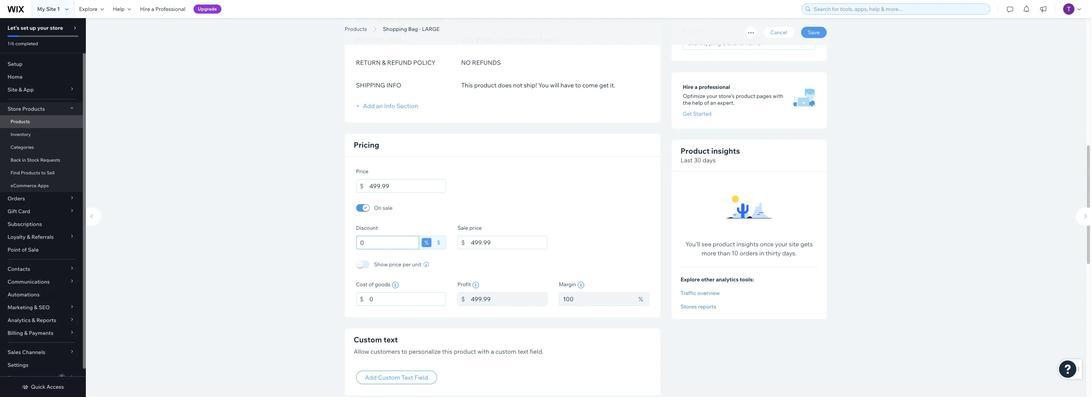 Task type: vqa. For each thing, say whether or not it's contained in the screenshot.
Stores
yes



Task type: describe. For each thing, give the bounding box(es) containing it.
help
[[113, 6, 125, 12]]

communications
[[8, 278, 50, 285]]

other
[[702, 276, 715, 283]]

insights inside product insights last 30 days
[[712, 146, 740, 156]]

explore for explore
[[79, 6, 98, 12]]

1/6 completed
[[8, 41, 38, 46]]

thirty
[[766, 250, 781, 257]]

completed
[[15, 41, 38, 46]]

let's set up your store
[[8, 24, 63, 31]]

hire a professional
[[683, 84, 731, 91]]

shipping info
[[356, 81, 401, 89]]

text
[[402, 374, 413, 381]]

stores
[[681, 303, 697, 310]]

automations
[[8, 291, 40, 298]]

reports
[[36, 317, 56, 324]]

add an info section
[[362, 102, 418, 109]]

of for cost of goods
[[369, 281, 374, 288]]

referrals
[[31, 234, 54, 240]]

get
[[683, 111, 692, 117]]

apps inside 'link'
[[38, 183, 49, 188]]

your inside you'll see product insights once your site gets more than 10 orders in thirty days.
[[776, 241, 788, 248]]

categories link
[[0, 141, 83, 154]]

analytics & reports
[[8, 317, 56, 324]]

gets
[[801, 241, 813, 248]]

store
[[50, 24, 63, 31]]

orders
[[8, 195, 25, 202]]

tools:
[[740, 276, 754, 283]]

seo
[[39, 304, 50, 311]]

save button
[[802, 27, 827, 38]]

product right this
[[474, 81, 497, 89]]

a for professional
[[695, 84, 698, 91]]

analytics
[[716, 276, 739, 283]]

goods
[[375, 281, 391, 288]]

you
[[539, 81, 549, 89]]

an inside optimize your store's product pages with the help of an expert.
[[711, 100, 717, 106]]

card
[[18, 208, 30, 215]]

shopping bag - large form
[[82, 0, 1092, 397]]

gift
[[8, 208, 17, 215]]

1 vertical spatial %
[[639, 295, 644, 303]]

$ text field
[[471, 236, 548, 249]]

info for shipping info
[[387, 81, 401, 89]]

8"
[[476, 36, 482, 44]]

home
[[8, 73, 23, 80]]

additional
[[356, 17, 394, 23]]

refund
[[387, 59, 412, 66]]

you'll
[[686, 241, 701, 248]]

gift card button
[[0, 205, 83, 218]]

12"
[[461, 36, 470, 44]]

access
[[47, 384, 64, 390]]

not
[[513, 81, 523, 89]]

Start typing a brand name field
[[686, 37, 813, 50]]

custom inside "add custom text field" button
[[378, 374, 400, 381]]

help
[[693, 100, 703, 106]]

billing & payments
[[8, 330, 53, 336]]

professional
[[155, 6, 186, 12]]

payments
[[29, 330, 53, 336]]

1 vertical spatial text
[[518, 348, 529, 355]]

price for sale
[[470, 224, 482, 231]]

field
[[415, 374, 428, 381]]

sale inside shopping bag - large form
[[458, 224, 468, 231]]

info tooltip image for margin
[[578, 282, 585, 288]]

a inside custom text allow customers to personalize this product with a custom text field.
[[491, 348, 494, 355]]

sidebar element
[[0, 18, 86, 397]]

gift card
[[8, 208, 30, 215]]

sell
[[47, 170, 55, 176]]

natural
[[518, 36, 538, 44]]

the
[[683, 100, 691, 106]]

help button
[[108, 0, 136, 18]]

store products
[[8, 105, 45, 112]]

settings
[[8, 362, 28, 368]]

insights inside you'll see product insights once your site gets more than 10 orders in thirty days.
[[737, 241, 759, 248]]

info
[[396, 17, 411, 23]]

allow
[[354, 348, 369, 355]]

no
[[461, 59, 471, 66]]

point of sale link
[[0, 243, 83, 256]]

bag
[[483, 36, 496, 44]]

add an info section link
[[356, 102, 418, 109]]

find products to sell
[[11, 170, 55, 176]]

optimize
[[683, 93, 706, 100]]

reports
[[698, 303, 717, 310]]

personalize
[[409, 348, 441, 355]]

shopping down the additional info sections
[[383, 26, 407, 32]]

price for show
[[389, 261, 402, 268]]

1 inside sidebar element
[[61, 374, 63, 379]]

days
[[703, 157, 716, 164]]

sales channels
[[8, 349, 45, 356]]

to inside 'link'
[[41, 170, 46, 176]]

bag right info
[[411, 16, 437, 33]]

professional
[[699, 84, 731, 91]]

1 horizontal spatial site
[[46, 6, 56, 12]]

Search for tools, apps, help & more... field
[[812, 4, 988, 14]]

explore for explore other analytics tools:
[[681, 276, 700, 283]]

save
[[808, 29, 820, 36]]

marketing
[[8, 304, 33, 311]]

a for professional
[[151, 6, 154, 12]]

subscriptions link
[[0, 218, 83, 231]]

product inside custom text allow customers to personalize this product with a custom text field.
[[454, 348, 476, 355]]

on sale
[[374, 204, 393, 211]]

categories
[[11, 144, 34, 150]]

cost
[[356, 281, 368, 288]]

2 horizontal spatial to
[[576, 81, 581, 89]]

quick access
[[31, 384, 64, 390]]

sale
[[383, 204, 393, 211]]

sales channels button
[[0, 346, 83, 359]]

& for return
[[382, 59, 386, 66]]

analytics & reports button
[[0, 314, 83, 327]]

inventory
[[11, 131, 31, 137]]

this
[[461, 81, 473, 89]]

you'll see product insights once your site gets more than 10 orders in thirty days.
[[686, 241, 813, 257]]

shopping up product info
[[345, 16, 408, 33]]

pricing
[[354, 140, 379, 149]]

custom inside custom text allow customers to personalize this product with a custom text field.
[[354, 335, 382, 344]]

& for site
[[19, 86, 22, 93]]

info tooltip image
[[392, 282, 399, 288]]

per
[[403, 261, 411, 268]]

products inside 'link'
[[21, 170, 40, 176]]



Task type: locate. For each thing, give the bounding box(es) containing it.
pages
[[757, 93, 772, 100]]

0 horizontal spatial your
[[37, 24, 49, 31]]

to right 'have'
[[576, 81, 581, 89]]

on
[[374, 204, 382, 211]]

price
[[470, 224, 482, 231], [389, 261, 402, 268]]

1 horizontal spatial a
[[491, 348, 494, 355]]

with left custom
[[478, 348, 490, 355]]

& for billing
[[24, 330, 28, 336]]

of right point
[[22, 246, 27, 253]]

billing & payments button
[[0, 327, 83, 339]]

1 horizontal spatial hire
[[683, 84, 694, 91]]

site & app
[[8, 86, 34, 93]]

margin
[[559, 281, 576, 288]]

products inside shopping bag - large form
[[345, 26, 367, 32]]

product inside optimize your store's product pages with the help of an expert.
[[736, 93, 756, 100]]

1 horizontal spatial %
[[639, 295, 644, 303]]

large
[[447, 16, 494, 33], [422, 26, 440, 32]]

0 vertical spatial apps
[[38, 183, 49, 188]]

point of sale
[[8, 246, 39, 253]]

2 vertical spatial your
[[776, 241, 788, 248]]

& inside billing & payments popup button
[[24, 330, 28, 336]]

add inside button
[[365, 374, 377, 381]]

brand
[[683, 27, 698, 34]]

0 horizontal spatial info tooltip image
[[473, 282, 480, 288]]

site
[[789, 241, 800, 248]]

an left info
[[376, 102, 383, 109]]

in right back
[[22, 157, 26, 163]]

in inside sidebar element
[[22, 157, 26, 163]]

hire up optimize
[[683, 84, 694, 91]]

back in stock requests link
[[0, 154, 83, 167]]

1 horizontal spatial your
[[707, 93, 718, 100]]

0 vertical spatial info
[[387, 36, 402, 44]]

add down allow
[[365, 374, 377, 381]]

0 horizontal spatial sale
[[28, 246, 39, 253]]

1 horizontal spatial products link
[[341, 25, 371, 33]]

site inside popup button
[[8, 86, 17, 93]]

1 vertical spatial custom
[[378, 374, 400, 381]]

& left "app"
[[19, 86, 22, 93]]

add
[[363, 102, 375, 109], [365, 374, 377, 381]]

1 vertical spatial of
[[22, 246, 27, 253]]

0 horizontal spatial -
[[419, 26, 421, 32]]

explore other analytics tools:
[[681, 276, 754, 283]]

info tooltip image right margin
[[578, 282, 585, 288]]

& right loyalty
[[27, 234, 30, 240]]

contacts button
[[0, 263, 83, 275]]

0 vertical spatial insights
[[712, 146, 740, 156]]

0 horizontal spatial apps
[[8, 374, 21, 381]]

loyalty & referrals
[[8, 234, 54, 240]]

1 horizontal spatial to
[[402, 348, 408, 355]]

products right store
[[22, 105, 45, 112]]

additional info sections
[[356, 17, 444, 23]]

0 vertical spatial custom
[[354, 335, 382, 344]]

2 info tooltip image from the left
[[578, 282, 585, 288]]

unit
[[412, 261, 422, 268]]

30
[[694, 157, 702, 164]]

an left the expert. at the right top of page
[[711, 100, 717, 106]]

sale inside point of sale 'link'
[[28, 246, 39, 253]]

apps down find products to sell 'link'
[[38, 183, 49, 188]]

1 horizontal spatial an
[[711, 100, 717, 106]]

0 vertical spatial text
[[384, 335, 398, 344]]

0 horizontal spatial an
[[376, 102, 383, 109]]

& inside site & app popup button
[[19, 86, 22, 93]]

0 vertical spatial site
[[46, 6, 56, 12]]

1
[[57, 6, 60, 12], [61, 374, 63, 379]]

ecommerce apps link
[[0, 179, 83, 192]]

hire for hire a professional
[[140, 6, 150, 12]]

shipping
[[356, 81, 385, 89]]

1 vertical spatial in
[[760, 250, 765, 257]]

this
[[442, 348, 453, 355]]

contacts
[[8, 266, 30, 272]]

cancel button
[[764, 27, 795, 38]]

insights up orders at the right
[[737, 241, 759, 248]]

1 vertical spatial 1
[[61, 374, 63, 379]]

0 vertical spatial price
[[470, 224, 482, 231]]

& for loyalty
[[27, 234, 30, 240]]

0 horizontal spatial large
[[422, 26, 440, 32]]

cancel
[[771, 29, 788, 36]]

product
[[681, 146, 710, 156]]

& inside marketing & seo dropdown button
[[34, 304, 38, 311]]

setup
[[8, 61, 23, 67]]

expert.
[[718, 100, 735, 106]]

products up ecommerce apps
[[21, 170, 40, 176]]

& for marketing
[[34, 304, 38, 311]]

1 horizontal spatial -
[[440, 16, 444, 33]]

1 vertical spatial your
[[707, 93, 718, 100]]

2 horizontal spatial of
[[705, 100, 710, 106]]

None text field
[[370, 179, 446, 193], [356, 236, 419, 249], [471, 292, 548, 306], [370, 179, 446, 193], [356, 236, 419, 249], [471, 292, 548, 306]]

1 right 'my'
[[57, 6, 60, 12]]

0 horizontal spatial a
[[151, 6, 154, 12]]

add for add an info section
[[363, 102, 375, 109]]

explore left the 'help' at the top left of page
[[79, 6, 98, 12]]

0 horizontal spatial of
[[22, 246, 27, 253]]

0 vertical spatial 1
[[57, 6, 60, 12]]

1 horizontal spatial price
[[470, 224, 482, 231]]

with inside custom text allow customers to personalize this product with a custom text field.
[[478, 348, 490, 355]]

&
[[382, 59, 386, 66], [19, 86, 22, 93], [27, 234, 30, 240], [34, 304, 38, 311], [32, 317, 35, 324], [24, 330, 28, 336]]

1 vertical spatial price
[[389, 261, 402, 268]]

1 horizontal spatial with
[[773, 93, 784, 100]]

hire inside shopping bag - large form
[[683, 84, 694, 91]]

channels
[[22, 349, 45, 356]]

price
[[356, 168, 369, 175]]

2 vertical spatial a
[[491, 348, 494, 355]]

bag down info
[[408, 26, 418, 32]]

1 vertical spatial products link
[[0, 115, 83, 128]]

a up optimize
[[695, 84, 698, 91]]

0 horizontal spatial site
[[8, 86, 17, 93]]

0 vertical spatial of
[[705, 100, 710, 106]]

0 vertical spatial sale
[[458, 224, 468, 231]]

1 horizontal spatial explore
[[681, 276, 700, 283]]

communications button
[[0, 275, 83, 288]]

2 vertical spatial of
[[369, 281, 374, 288]]

store products button
[[0, 102, 83, 115]]

of inside optimize your store's product pages with the help of an expert.
[[705, 100, 710, 106]]

my
[[37, 6, 45, 12]]

products link up 'product'
[[341, 25, 371, 33]]

home link
[[0, 70, 83, 83]]

0 vertical spatial hire
[[140, 6, 150, 12]]

traffic
[[681, 290, 697, 297]]

my site 1
[[37, 6, 60, 12]]

2 vertical spatial to
[[402, 348, 408, 355]]

1 horizontal spatial apps
[[38, 183, 49, 188]]

%
[[425, 239, 429, 246], [639, 295, 644, 303]]

info
[[387, 36, 402, 44], [387, 81, 401, 89]]

1 vertical spatial insights
[[737, 241, 759, 248]]

1 horizontal spatial in
[[760, 250, 765, 257]]

1 horizontal spatial 1
[[61, 374, 63, 379]]

more
[[702, 250, 717, 257]]

loyalty
[[8, 234, 26, 240]]

your inside optimize your store's product pages with the help of an expert.
[[707, 93, 718, 100]]

0 horizontal spatial to
[[41, 170, 46, 176]]

None text field
[[370, 292, 446, 306], [559, 292, 635, 306], [370, 292, 446, 306], [559, 292, 635, 306]]

text left field.
[[518, 348, 529, 355]]

0 vertical spatial %
[[425, 239, 429, 246]]

marketing & seo button
[[0, 301, 83, 314]]

1 vertical spatial add
[[365, 374, 377, 381]]

site right 'my'
[[46, 6, 56, 12]]

0 vertical spatial add
[[363, 102, 375, 109]]

an
[[711, 100, 717, 106], [376, 102, 383, 109]]

of inside 'link'
[[22, 246, 27, 253]]

0 horizontal spatial text
[[384, 335, 398, 344]]

& right return at top
[[382, 59, 386, 66]]

large up x
[[447, 16, 494, 33]]

0 vertical spatial in
[[22, 157, 26, 163]]

custom left text on the left
[[378, 374, 400, 381]]

to inside custom text allow customers to personalize this product with a custom text field.
[[402, 348, 408, 355]]

your up thirty
[[776, 241, 788, 248]]

flavors
[[540, 36, 558, 44]]

text up customers at the bottom
[[384, 335, 398, 344]]

a left the professional
[[151, 6, 154, 12]]

see
[[702, 241, 712, 248]]

traffic overview
[[681, 290, 720, 297]]

info up add an info section
[[387, 81, 401, 89]]

cotton
[[497, 36, 516, 44]]

site & app button
[[0, 83, 83, 96]]

back in stock requests
[[11, 157, 60, 163]]

info
[[384, 102, 395, 109]]

0 horizontal spatial in
[[22, 157, 26, 163]]

will
[[550, 81, 560, 89]]

1 vertical spatial sale
[[28, 246, 39, 253]]

price left 'per' at the left bottom
[[389, 261, 402, 268]]

get started
[[683, 111, 712, 117]]

return & refund policy
[[356, 59, 436, 66]]

0 horizontal spatial with
[[478, 348, 490, 355]]

no refunds
[[461, 59, 501, 66]]

info down the additional info sections
[[387, 36, 402, 44]]

0 horizontal spatial %
[[425, 239, 429, 246]]

product up 'than'
[[713, 241, 736, 248]]

hire right help button
[[140, 6, 150, 12]]

& inside analytics & reports dropdown button
[[32, 317, 35, 324]]

insights up days
[[712, 146, 740, 156]]

info tooltip image
[[473, 282, 480, 288], [578, 282, 585, 288]]

1 horizontal spatial of
[[369, 281, 374, 288]]

1 vertical spatial apps
[[8, 374, 21, 381]]

to right customers at the bottom
[[402, 348, 408, 355]]

your right up
[[37, 24, 49, 31]]

& inside the loyalty & referrals popup button
[[27, 234, 30, 240]]

custom text allow customers to personalize this product with a custom text field.
[[354, 335, 544, 355]]

& left reports
[[32, 317, 35, 324]]

products
[[345, 26, 367, 32], [22, 105, 45, 112], [11, 119, 30, 124], [21, 170, 40, 176]]

product
[[356, 36, 386, 44]]

last
[[681, 157, 693, 164]]

orders button
[[0, 192, 83, 205]]

product inside you'll see product insights once your site gets more than 10 orders in thirty days.
[[713, 241, 736, 248]]

profit
[[458, 281, 471, 288]]

1 vertical spatial to
[[41, 170, 46, 176]]

1 info tooltip image from the left
[[473, 282, 480, 288]]

2 horizontal spatial your
[[776, 241, 788, 248]]

custom up allow
[[354, 335, 382, 344]]

add for add custom text field
[[365, 374, 377, 381]]

of for point of sale
[[22, 246, 27, 253]]

of right help
[[705, 100, 710, 106]]

1 up the access
[[61, 374, 63, 379]]

of
[[705, 100, 710, 106], [22, 246, 27, 253], [369, 281, 374, 288]]

upgrade
[[198, 6, 217, 12]]

once
[[760, 241, 774, 248]]

0 horizontal spatial price
[[389, 261, 402, 268]]

hire for hire a professional
[[683, 84, 694, 91]]

product right the this
[[454, 348, 476, 355]]

add custom text field button
[[356, 371, 437, 384]]

0 horizontal spatial 1
[[57, 6, 60, 12]]

1 horizontal spatial large
[[447, 16, 494, 33]]

customers
[[371, 348, 400, 355]]

of right cost
[[369, 281, 374, 288]]

up
[[30, 24, 36, 31]]

large down sections at left
[[422, 26, 440, 32]]

products link down 'store products'
[[0, 115, 83, 128]]

price up $ text field
[[470, 224, 482, 231]]

info tooltip image for profit
[[473, 282, 480, 288]]

0 vertical spatial a
[[151, 6, 154, 12]]

come
[[583, 81, 598, 89]]

products up inventory
[[11, 119, 30, 124]]

explore inside shopping bag - large form
[[681, 276, 700, 283]]

1 vertical spatial hire
[[683, 84, 694, 91]]

find
[[11, 170, 20, 176]]

& for analytics
[[32, 317, 35, 324]]

your down professional
[[707, 93, 718, 100]]

explore up traffic
[[681, 276, 700, 283]]

0 vertical spatial explore
[[79, 6, 98, 12]]

store's
[[719, 93, 735, 100]]

product left pages
[[736, 93, 756, 100]]

requests
[[40, 157, 60, 163]]

to left "sell"
[[41, 170, 46, 176]]

product insights last 30 days
[[681, 146, 740, 164]]

a left custom
[[491, 348, 494, 355]]

& inside shopping bag - large form
[[382, 59, 386, 66]]

0 vertical spatial with
[[773, 93, 784, 100]]

products inside popup button
[[22, 105, 45, 112]]

2 horizontal spatial a
[[695, 84, 698, 91]]

info for product info
[[387, 36, 402, 44]]

info tooltip image right profit
[[473, 282, 480, 288]]

1 horizontal spatial info tooltip image
[[578, 282, 585, 288]]

1 horizontal spatial text
[[518, 348, 529, 355]]

0 horizontal spatial products link
[[0, 115, 83, 128]]

in inside you'll see product insights once your site gets more than 10 orders in thirty days.
[[760, 250, 765, 257]]

1 vertical spatial a
[[695, 84, 698, 91]]

site down the home
[[8, 86, 17, 93]]

with right pages
[[773, 93, 784, 100]]

sections
[[413, 17, 444, 23]]

product info
[[356, 36, 402, 44]]

& left the seo
[[34, 304, 38, 311]]

settings link
[[0, 359, 83, 371]]

days.
[[783, 250, 797, 257]]

your inside sidebar element
[[37, 24, 49, 31]]

0 vertical spatial products link
[[341, 25, 371, 33]]

& right billing
[[24, 330, 28, 336]]

1 vertical spatial info
[[387, 81, 401, 89]]

in down once
[[760, 250, 765, 257]]

traffic overview link
[[681, 290, 818, 297]]

0 vertical spatial your
[[37, 24, 49, 31]]

1 vertical spatial site
[[8, 86, 17, 93]]

custom
[[354, 335, 382, 344], [378, 374, 400, 381]]

add down 'shipping'
[[363, 102, 375, 109]]

products up 'product'
[[345, 26, 367, 32]]

apps down settings
[[8, 374, 21, 381]]

0 horizontal spatial hire
[[140, 6, 150, 12]]

1 horizontal spatial sale
[[458, 224, 468, 231]]

with inside optimize your store's product pages with the help of an expert.
[[773, 93, 784, 100]]

1 vertical spatial explore
[[681, 276, 700, 283]]

0 horizontal spatial explore
[[79, 6, 98, 12]]

1 vertical spatial with
[[478, 348, 490, 355]]

0 vertical spatial to
[[576, 81, 581, 89]]



